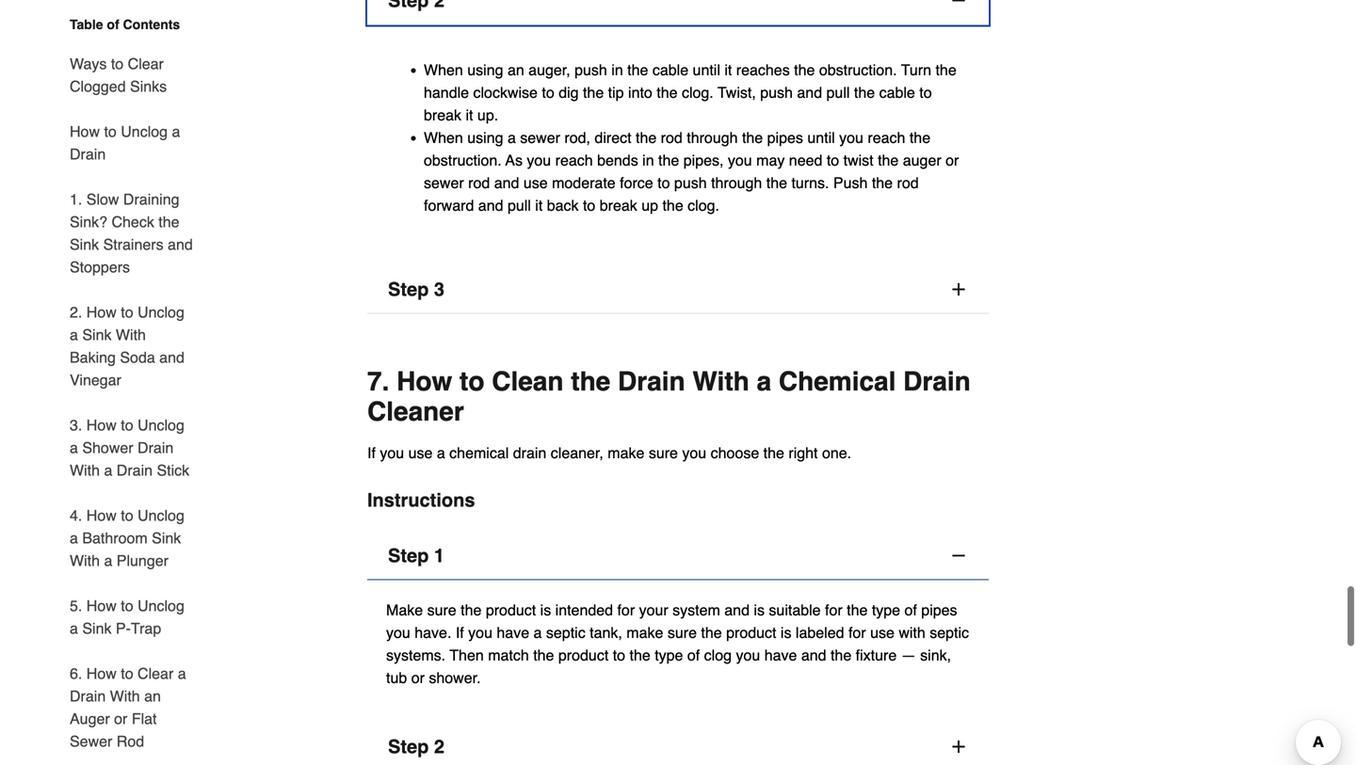 Task type: describe. For each thing, give the bounding box(es) containing it.
step 3 button
[[367, 266, 989, 314]]

rod,
[[565, 129, 590, 146]]

0 horizontal spatial until
[[693, 61, 720, 79]]

how to unclog a drain link
[[70, 109, 196, 177]]

2 septic from the left
[[930, 624, 969, 642]]

contents
[[123, 17, 180, 32]]

the right twist
[[878, 151, 899, 169]]

clear inside '6. how to clear a drain with an auger or flat sewer rod'
[[138, 665, 174, 683]]

plunger
[[117, 552, 169, 570]]

unclog for 5. how to unclog a sink p-trap
[[138, 598, 184, 615]]

0 horizontal spatial reach
[[555, 151, 593, 169]]

drain inside the how to unclog a drain
[[70, 146, 106, 163]]

to down "turn"
[[919, 84, 932, 101]]

1 horizontal spatial reach
[[868, 129, 905, 146]]

a inside make sure the product is intended for your system and is suitable for the type of pipes you have. if you have a septic tank, make sure the product is labeled for use with septic systems. then match the product to the type of clog you have and the fixture — sink, tub or shower.
[[534, 624, 542, 642]]

1 vertical spatial product
[[726, 624, 776, 642]]

make
[[386, 602, 423, 619]]

0 vertical spatial clog.
[[682, 84, 714, 101]]

0 vertical spatial in
[[611, 61, 623, 79]]

pipes inside make sure the product is intended for your system and is suitable for the type of pipes you have. if you have a septic tank, make sure the product is labeled for use with septic systems. then match the product to the type of clog you have and the fixture — sink, tub or shower.
[[921, 602, 957, 619]]

the right direct
[[636, 129, 657, 146]]

3
[[434, 279, 445, 300]]

minus image inside step 1 button
[[949, 547, 968, 565]]

the down "may"
[[766, 174, 787, 192]]

1
[[434, 545, 445, 567]]

dig
[[559, 84, 579, 101]]

the right match
[[533, 647, 554, 664]]

sewer
[[70, 733, 112, 751]]

as
[[505, 151, 523, 169]]

1 vertical spatial use
[[408, 444, 433, 462]]

forward
[[424, 197, 474, 214]]

1 vertical spatial clog.
[[688, 197, 720, 214]]

1 vertical spatial in
[[642, 151, 654, 169]]

1. slow draining sink? check the sink strainers and stoppers
[[70, 191, 193, 276]]

sink?
[[70, 213, 107, 231]]

1 horizontal spatial product
[[558, 647, 609, 664]]

tub
[[386, 669, 407, 687]]

to inside the how to unclog a drain
[[104, 123, 117, 140]]

plus image for step 3
[[949, 280, 968, 299]]

to inside 3. how to unclog a shower drain with a drain stick
[[121, 417, 133, 434]]

step 1
[[388, 545, 445, 567]]

0 horizontal spatial if
[[367, 444, 376, 462]]

vinegar
[[70, 372, 121, 389]]

clean
[[492, 367, 564, 397]]

may
[[756, 151, 785, 169]]

turns.
[[792, 174, 829, 192]]

your
[[639, 602, 668, 619]]

to left twist
[[827, 151, 839, 169]]

the inside 1. slow draining sink? check the sink strainers and stoppers
[[158, 213, 179, 231]]

an inside '6. how to clear a drain with an auger or flat sewer rod'
[[144, 688, 161, 705]]

the right into
[[657, 84, 678, 101]]

a inside 5. how to unclog a sink p-trap
[[70, 620, 78, 638]]

table of contents element
[[55, 15, 196, 766]]

1 vertical spatial push
[[760, 84, 793, 101]]

6. how to clear a drain with an auger or flat sewer rod link
[[70, 652, 196, 765]]

0 horizontal spatial is
[[540, 602, 551, 619]]

if you use a chemical drain cleaner, make sure you choose the right one.
[[367, 444, 851, 462]]

how for 4. how to unclog a bathroom sink with a plunger
[[86, 507, 117, 525]]

step 2
[[388, 736, 445, 758]]

2 using from the top
[[467, 129, 503, 146]]

2. how to unclog a sink with baking soda and vinegar
[[70, 304, 184, 389]]

handle
[[424, 84, 469, 101]]

2.
[[70, 304, 82, 321]]

systems.
[[386, 647, 446, 664]]

the up into
[[627, 61, 648, 79]]

2 vertical spatial of
[[687, 647, 700, 664]]

sinks
[[130, 78, 167, 95]]

if inside make sure the product is intended for your system and is suitable for the type of pipes you have. if you have a septic tank, make sure the product is labeled for use with septic systems. then match the product to the type of clog you have and the fixture — sink, tub or shower.
[[456, 624, 464, 642]]

2 vertical spatial sure
[[668, 624, 697, 642]]

1 horizontal spatial push
[[674, 174, 707, 192]]

reaches
[[736, 61, 790, 79]]

step for step 1
[[388, 545, 429, 567]]

force
[[620, 174, 653, 192]]

1 vertical spatial is
[[781, 624, 792, 642]]

1 vertical spatial obstruction.
[[424, 151, 502, 169]]

you down cleaner
[[380, 444, 404, 462]]

make inside make sure the product is intended for your system and is suitable for the type of pipes you have. if you have a septic tank, make sure the product is labeled for use with septic systems. then match the product to the type of clog you have and the fixture — sink, tub or shower.
[[627, 624, 663, 642]]

soda
[[120, 349, 155, 366]]

you up twist
[[839, 129, 864, 146]]

the left tip
[[583, 84, 604, 101]]

how for 5. how to unclog a sink p-trap
[[86, 598, 117, 615]]

clockwise
[[473, 84, 538, 101]]

unclog for 2. how to unclog a sink with baking soda and vinegar
[[138, 304, 184, 321]]

to left dig
[[542, 84, 554, 101]]

2
[[434, 736, 445, 758]]

a inside the how to unclog a drain
[[172, 123, 180, 140]]

ways to clear clogged sinks link
[[70, 41, 196, 109]]

0 horizontal spatial of
[[107, 17, 119, 32]]

trap
[[131, 620, 161, 638]]

clear inside ways to clear clogged sinks
[[128, 55, 164, 73]]

and inside 1. slow draining sink? check the sink strainers and stoppers
[[168, 236, 193, 253]]

sink inside 4. how to unclog a bathroom sink with a plunger
[[152, 530, 181, 547]]

1 vertical spatial break
[[600, 197, 637, 214]]

0 horizontal spatial it
[[466, 106, 473, 124]]

1. slow draining sink? check the sink strainers and stoppers link
[[70, 177, 196, 290]]

2. how to unclog a sink with baking soda and vinegar link
[[70, 290, 196, 403]]

0 horizontal spatial cable
[[653, 61, 689, 79]]

1 horizontal spatial for
[[825, 602, 843, 619]]

and right forward
[[478, 197, 503, 214]]

auger,
[[529, 61, 570, 79]]

and down as
[[494, 174, 519, 192]]

2 horizontal spatial rod
[[897, 174, 919, 192]]

right
[[789, 444, 818, 462]]

or shower.
[[411, 669, 481, 687]]

shower
[[82, 439, 133, 457]]

unclog for 4. how to unclog a bathroom sink with a plunger
[[138, 507, 184, 525]]

0 horizontal spatial product
[[486, 602, 536, 619]]

1.
[[70, 191, 82, 208]]

or inside when using an auger, push in the cable until it reaches the obstruction. turn the handle clockwise to dig the tip into the clog. twist, push and pull the cable to break it up. when using a sewer rod, direct the rod through the pipes until you reach the obstruction. as you reach bends in the pipes, you may need to twist the auger or sewer rod and use moderate force to push through the turns. push the rod forward and pull it back to break up the clog.
[[946, 151, 959, 169]]

make sure the product is intended for your system and is suitable for the type of pipes you have. if you have a septic tank, make sure the product is labeled for use with septic systems. then match the product to the type of clog you have and the fixture — sink, tub or shower.
[[386, 602, 969, 687]]

a inside '6. how to clear a drain with an auger or flat sewer rod'
[[178, 665, 186, 683]]

1 when from the top
[[424, 61, 463, 79]]

1 vertical spatial type
[[655, 647, 683, 664]]

how for 7. how to clean the drain with a chemical drain cleaner
[[397, 367, 452, 397]]

strainers
[[103, 236, 163, 253]]

flat
[[132, 711, 157, 728]]

1 horizontal spatial pull
[[826, 84, 850, 101]]

4. how to unclog a bathroom sink with a plunger link
[[70, 494, 196, 584]]

and down labeled
[[801, 647, 826, 664]]

5. how to unclog a sink p-trap link
[[70, 584, 196, 652]]

to inside 7. how to clean the drain with a chemical drain cleaner
[[460, 367, 485, 397]]

the up clog
[[701, 624, 722, 642]]

slow
[[86, 191, 119, 208]]

1 horizontal spatial it
[[535, 197, 543, 214]]

you down "make"
[[386, 624, 410, 642]]

0 vertical spatial sewer
[[520, 129, 560, 146]]

2 horizontal spatial of
[[905, 602, 917, 619]]

1 horizontal spatial type
[[872, 602, 900, 619]]

fixture
[[856, 647, 897, 664]]

you right as
[[527, 151, 551, 169]]

is suitable
[[754, 602, 821, 619]]

1 using from the top
[[467, 61, 503, 79]]

to down moderate
[[583, 197, 596, 214]]

a inside 2. how to unclog a sink with baking soda and vinegar
[[70, 326, 78, 344]]

the right push
[[872, 174, 893, 192]]

the right up
[[663, 197, 683, 214]]

to inside make sure the product is intended for your system and is suitable for the type of pipes you have. if you have a septic tank, make sure the product is labeled for use with septic systems. then match the product to the type of clog you have and the fixture — sink, tub or shower.
[[613, 647, 625, 664]]

1 vertical spatial cable
[[879, 84, 915, 101]]

up.
[[477, 106, 498, 124]]

the inside 7. how to clean the drain with a chemical drain cleaner
[[571, 367, 611, 397]]

draining
[[123, 191, 179, 208]]

0 horizontal spatial have
[[497, 624, 529, 642]]

1 septic from the left
[[546, 624, 586, 642]]

2 horizontal spatial for
[[849, 624, 866, 642]]

4. how to unclog a bathroom sink with a plunger
[[70, 507, 184, 570]]

pipes,
[[684, 151, 724, 169]]

step for step 3
[[388, 279, 429, 300]]

the down labeled
[[831, 647, 852, 664]]

table
[[70, 17, 103, 32]]

0 vertical spatial sure
[[649, 444, 678, 462]]

1 horizontal spatial until
[[807, 129, 835, 146]]

the left right
[[764, 444, 784, 462]]



Task type: vqa. For each thing, say whether or not it's contained in the screenshot.
'When using an auger, push in the cable until it reaches the obstruction. Turn the handle clockwise to dig the tip into the clog. Twist, push and pull the cable to break it up. When using a sewer rod, direct the rod through the pipes until you reach the obstruction. As you reach bends in the pipes, you may need to twist the auger or sewer rod and use moderate force to push through the turns. Push the rod forward and pull it back to break up the clog.'
yes



Task type: locate. For each thing, give the bounding box(es) containing it.
clear
[[128, 55, 164, 73], [138, 665, 174, 683]]

0 horizontal spatial break
[[424, 106, 462, 124]]

clear down trap
[[138, 665, 174, 683]]

sewer up forward
[[424, 174, 464, 192]]

0 horizontal spatial in
[[611, 61, 623, 79]]

up
[[642, 197, 658, 214]]

labeled
[[796, 624, 844, 642]]

with for baking
[[116, 326, 146, 344]]

1 step from the top
[[388, 279, 429, 300]]

you left "may"
[[728, 151, 752, 169]]

baking
[[70, 349, 116, 366]]

1 vertical spatial when
[[424, 129, 463, 146]]

clog. down the pipes,
[[688, 197, 720, 214]]

an up flat
[[144, 688, 161, 705]]

with inside 3. how to unclog a shower drain with a drain stick
[[70, 462, 100, 479]]

in up force
[[642, 151, 654, 169]]

how inside 5. how to unclog a sink p-trap
[[86, 598, 117, 615]]

sink,
[[920, 647, 951, 664]]

intended
[[555, 602, 613, 619]]

1 horizontal spatial is
[[781, 624, 792, 642]]

how inside 4. how to unclog a bathroom sink with a plunger
[[86, 507, 117, 525]]

how up the shower
[[86, 417, 117, 434]]

1 vertical spatial until
[[807, 129, 835, 146]]

break down force
[[600, 197, 637, 214]]

stoppers
[[70, 259, 130, 276]]

to down clogged
[[104, 123, 117, 140]]

of right table
[[107, 17, 119, 32]]

1 horizontal spatial use
[[523, 174, 548, 192]]

match
[[488, 647, 529, 664]]

0 vertical spatial minus image
[[949, 0, 968, 10]]

1 vertical spatial of
[[905, 602, 917, 619]]

to right ways
[[111, 55, 124, 73]]

choose
[[711, 444, 759, 462]]

1 horizontal spatial or
[[946, 151, 959, 169]]

sink inside 2. how to unclog a sink with baking soda and vinegar
[[82, 326, 112, 344]]

or right auger on the right top
[[946, 151, 959, 169]]

instructions
[[367, 490, 475, 511]]

7. how to clean the drain with a chemical drain cleaner
[[367, 367, 971, 427]]

with down the shower
[[70, 462, 100, 479]]

how inside 2. how to unclog a sink with baking soda and vinegar
[[86, 304, 117, 321]]

or left flat
[[114, 711, 127, 728]]

how down clogged
[[70, 123, 100, 140]]

is left intended
[[540, 602, 551, 619]]

drain
[[513, 444, 547, 462]]

2 horizontal spatial push
[[760, 84, 793, 101]]

plus image for step 2
[[949, 738, 968, 757]]

0 vertical spatial push
[[575, 61, 607, 79]]

push
[[833, 174, 868, 192]]

use inside when using an auger, push in the cable until it reaches the obstruction. turn the handle clockwise to dig the tip into the clog. twist, push and pull the cable to break it up. when using a sewer rod, direct the rod through the pipes until you reach the obstruction. as you reach bends in the pipes, you may need to twist the auger or sewer rod and use moderate force to push through the turns. push the rod forward and pull it back to break up the clog.
[[523, 174, 548, 192]]

to left clean
[[460, 367, 485, 397]]

0 vertical spatial reach
[[868, 129, 905, 146]]

1 vertical spatial step
[[388, 545, 429, 567]]

the right "turn"
[[936, 61, 957, 79]]

into
[[628, 84, 652, 101]]

1 horizontal spatial cable
[[879, 84, 915, 101]]

stick
[[157, 462, 189, 479]]

1 vertical spatial make
[[627, 624, 663, 642]]

unclog inside the how to unclog a drain
[[121, 123, 168, 140]]

how right 2.
[[86, 304, 117, 321]]

0 vertical spatial through
[[687, 129, 738, 146]]

0 vertical spatial pull
[[826, 84, 850, 101]]

unclog down stick
[[138, 507, 184, 525]]

using
[[467, 61, 503, 79], [467, 129, 503, 146]]

how
[[70, 123, 100, 140], [86, 304, 117, 321], [397, 367, 452, 397], [86, 417, 117, 434], [86, 507, 117, 525], [86, 598, 117, 615], [86, 665, 117, 683]]

unclog for 3. how to unclog a shower drain with a drain stick
[[138, 417, 184, 434]]

product
[[486, 602, 536, 619], [726, 624, 776, 642], [558, 647, 609, 664]]

sink down sink?
[[70, 236, 99, 253]]

make
[[608, 444, 645, 462], [627, 624, 663, 642]]

1 horizontal spatial an
[[508, 61, 524, 79]]

0 vertical spatial clear
[[128, 55, 164, 73]]

is down is suitable
[[781, 624, 792, 642]]

with for an
[[110, 688, 140, 705]]

the down your
[[630, 647, 651, 664]]

0 vertical spatial make
[[608, 444, 645, 462]]

to inside ways to clear clogged sinks
[[111, 55, 124, 73]]

1 vertical spatial sewer
[[424, 174, 464, 192]]

it left back
[[535, 197, 543, 214]]

the down draining
[[158, 213, 179, 231]]

the up fixture
[[847, 602, 868, 619]]

clog
[[704, 647, 732, 664]]

cleaner,
[[551, 444, 604, 462]]

plus image inside step 3 button
[[949, 280, 968, 299]]

reach down rod,
[[555, 151, 593, 169]]

for up labeled
[[825, 602, 843, 619]]

plus image
[[949, 280, 968, 299], [949, 738, 968, 757]]

1 horizontal spatial if
[[456, 624, 464, 642]]

2 plus image from the top
[[949, 738, 968, 757]]

unclog inside 3. how to unclog a shower drain with a drain stick
[[138, 417, 184, 434]]

sink up plunger
[[152, 530, 181, 547]]

to up up
[[658, 174, 670, 192]]

or inside '6. how to clear a drain with an auger or flat sewer rod'
[[114, 711, 127, 728]]

clear up sinks
[[128, 55, 164, 73]]

plus image inside step 2 button
[[949, 738, 968, 757]]

check
[[112, 213, 154, 231]]

0 horizontal spatial or
[[114, 711, 127, 728]]

3 step from the top
[[388, 736, 429, 758]]

drain inside '6. how to clear a drain with an auger or flat sewer rod'
[[70, 688, 106, 705]]

twist,
[[718, 84, 756, 101]]

0 vertical spatial use
[[523, 174, 548, 192]]

and right soda at the left of the page
[[159, 349, 184, 366]]

1 vertical spatial plus image
[[949, 738, 968, 757]]

direct
[[595, 129, 632, 146]]

use up back
[[523, 174, 548, 192]]

0 horizontal spatial use
[[408, 444, 433, 462]]

and right 'system'
[[725, 602, 750, 619]]

break down handle on the top of the page
[[424, 106, 462, 124]]

sure
[[649, 444, 678, 462], [427, 602, 456, 619], [668, 624, 697, 642]]

for up fixture
[[849, 624, 866, 642]]

push
[[575, 61, 607, 79], [760, 84, 793, 101], [674, 174, 707, 192]]

back
[[547, 197, 579, 214]]

make down your
[[627, 624, 663, 642]]

0 vertical spatial if
[[367, 444, 376, 462]]

a inside 7. how to clean the drain with a chemical drain cleaner
[[757, 367, 771, 397]]

how inside 3. how to unclog a shower drain with a drain stick
[[86, 417, 117, 434]]

you
[[839, 129, 864, 146], [527, 151, 551, 169], [728, 151, 752, 169], [380, 444, 404, 462], [682, 444, 707, 462], [386, 624, 410, 642], [468, 624, 493, 642], [736, 647, 760, 664]]

with inside 4. how to unclog a bathroom sink with a plunger
[[70, 552, 100, 570]]

2 horizontal spatial it
[[725, 61, 732, 79]]

2 vertical spatial use
[[870, 624, 895, 642]]

one.
[[822, 444, 851, 462]]

have down labeled
[[764, 647, 797, 664]]

1 vertical spatial using
[[467, 129, 503, 146]]

drain
[[70, 146, 106, 163], [618, 367, 685, 397], [903, 367, 971, 397], [138, 439, 174, 457], [117, 462, 153, 479], [70, 688, 106, 705]]

turn
[[901, 61, 931, 79]]

to inside '6. how to clear a drain with an auger or flat sewer rod'
[[121, 665, 133, 683]]

to down p-
[[121, 665, 133, 683]]

with for a
[[693, 367, 749, 397]]

need
[[789, 151, 823, 169]]

2 horizontal spatial use
[[870, 624, 895, 642]]

moderate
[[552, 174, 616, 192]]

unclog inside 5. how to unclog a sink p-trap
[[138, 598, 184, 615]]

1 horizontal spatial rod
[[661, 129, 683, 146]]

the
[[627, 61, 648, 79], [794, 61, 815, 79], [936, 61, 957, 79], [583, 84, 604, 101], [657, 84, 678, 101], [854, 84, 875, 101], [636, 129, 657, 146], [742, 129, 763, 146], [910, 129, 931, 146], [658, 151, 679, 169], [878, 151, 899, 169], [766, 174, 787, 192], [872, 174, 893, 192], [663, 197, 683, 214], [158, 213, 179, 231], [571, 367, 611, 397], [764, 444, 784, 462], [461, 602, 482, 619], [847, 602, 868, 619], [701, 624, 722, 642], [533, 647, 554, 664], [630, 647, 651, 664], [831, 647, 852, 664]]

0 vertical spatial break
[[424, 106, 462, 124]]

septic down intended
[[546, 624, 586, 642]]

0 vertical spatial step
[[388, 279, 429, 300]]

1 horizontal spatial sewer
[[520, 129, 560, 146]]

and inside 2. how to unclog a sink with baking soda and vinegar
[[159, 349, 184, 366]]

pull left back
[[508, 197, 531, 214]]

step 1 button
[[367, 532, 989, 580]]

you right clog
[[736, 647, 760, 664]]

step left 2 on the left of page
[[388, 736, 429, 758]]

with inside 7. how to clean the drain with a chemical drain cleaner
[[693, 367, 749, 397]]

how for 3. how to unclog a shower drain with a drain stick
[[86, 417, 117, 434]]

how inside '6. how to clear a drain with an auger or flat sewer rod'
[[86, 665, 117, 683]]

0 vertical spatial when
[[424, 61, 463, 79]]

with inside 2. how to unclog a sink with baking soda and vinegar
[[116, 326, 146, 344]]

and up need
[[797, 84, 822, 101]]

then
[[450, 647, 484, 664]]

pipes inside when using an auger, push in the cable until it reaches the obstruction. turn the handle clockwise to dig the tip into the clog. twist, push and pull the cable to break it up. when using a sewer rod, direct the rod through the pipes until you reach the obstruction. as you reach bends in the pipes, you may need to twist the auger or sewer rod and use moderate force to push through the turns. push the rod forward and pull it back to break up the clog.
[[767, 129, 803, 146]]

0 horizontal spatial push
[[575, 61, 607, 79]]

ways to clear clogged sinks
[[70, 55, 167, 95]]

1 vertical spatial it
[[466, 106, 473, 124]]

minus image
[[949, 0, 968, 10], [949, 547, 968, 565]]

1 vertical spatial pipes
[[921, 602, 957, 619]]

how right 5.
[[86, 598, 117, 615]]

1 vertical spatial an
[[144, 688, 161, 705]]

and
[[797, 84, 822, 101], [494, 174, 519, 192], [478, 197, 503, 214], [168, 236, 193, 253], [159, 349, 184, 366], [725, 602, 750, 619], [801, 647, 826, 664]]

to up the shower
[[121, 417, 133, 434]]

you up then
[[468, 624, 493, 642]]

push down the pipes,
[[674, 174, 707, 192]]

4.
[[70, 507, 82, 525]]

5.
[[70, 598, 82, 615]]

sink left p-
[[82, 620, 112, 638]]

unclog up trap
[[138, 598, 184, 615]]

an
[[508, 61, 524, 79], [144, 688, 161, 705]]

step left 1
[[388, 545, 429, 567]]

twist
[[844, 151, 874, 169]]

2 vertical spatial it
[[535, 197, 543, 214]]

step
[[388, 279, 429, 300], [388, 545, 429, 567], [388, 736, 429, 758]]

5. how to unclog a sink p-trap
[[70, 598, 184, 638]]

2 when from the top
[[424, 129, 463, 146]]

in up tip
[[611, 61, 623, 79]]

0 vertical spatial until
[[693, 61, 720, 79]]

0 horizontal spatial sewer
[[424, 174, 464, 192]]

to inside 5. how to unclog a sink p-trap
[[121, 598, 133, 615]]

0 vertical spatial using
[[467, 61, 503, 79]]

0 vertical spatial cable
[[653, 61, 689, 79]]

table of contents
[[70, 17, 180, 32]]

sink inside 1. slow draining sink? check the sink strainers and stoppers
[[70, 236, 99, 253]]

for
[[617, 602, 635, 619], [825, 602, 843, 619], [849, 624, 866, 642]]

0 vertical spatial type
[[872, 602, 900, 619]]

an up clockwise
[[508, 61, 524, 79]]

3.
[[70, 417, 82, 434]]

step left 3 on the top
[[388, 279, 429, 300]]

6.
[[70, 665, 82, 683]]

the up twist
[[854, 84, 875, 101]]

unclog inside 2. how to unclog a sink with baking soda and vinegar
[[138, 304, 184, 321]]

1 vertical spatial or
[[114, 711, 127, 728]]

0 horizontal spatial for
[[617, 602, 635, 619]]

0 vertical spatial have
[[497, 624, 529, 642]]

cable
[[653, 61, 689, 79], [879, 84, 915, 101]]

0 vertical spatial it
[[725, 61, 732, 79]]

chemical
[[449, 444, 509, 462]]

ways
[[70, 55, 107, 73]]

if up then
[[456, 624, 464, 642]]

tip
[[608, 84, 624, 101]]

the up then
[[461, 602, 482, 619]]

0 horizontal spatial rod
[[468, 174, 490, 192]]

have up match
[[497, 624, 529, 642]]

obstruction.
[[819, 61, 897, 79], [424, 151, 502, 169]]

how for 6. how to clear a drain with an auger or flat sewer rod
[[86, 665, 117, 683]]

sure down 'system'
[[668, 624, 697, 642]]

of
[[107, 17, 119, 32], [905, 602, 917, 619], [687, 647, 700, 664]]

clogged
[[70, 78, 126, 95]]

pull up twist
[[826, 84, 850, 101]]

tank,
[[590, 624, 622, 642]]

1 vertical spatial if
[[456, 624, 464, 642]]

1 horizontal spatial break
[[600, 197, 637, 214]]

0 horizontal spatial septic
[[546, 624, 586, 642]]

1 vertical spatial through
[[711, 174, 762, 192]]

1 horizontal spatial in
[[642, 151, 654, 169]]

an inside when using an auger, push in the cable until it reaches the obstruction. turn the handle clockwise to dig the tip into the clog. twist, push and pull the cable to break it up. when using a sewer rod, direct the rod through the pipes until you reach the obstruction. as you reach bends in the pipes, you may need to twist the auger or sewer rod and use moderate force to push through the turns. push the rod forward and pull it back to break up the clog.
[[508, 61, 524, 79]]

the right reaches
[[794, 61, 815, 79]]

in
[[611, 61, 623, 79], [642, 151, 654, 169]]

how inside 7. how to clean the drain with a chemical drain cleaner
[[397, 367, 452, 397]]

using up clockwise
[[467, 61, 503, 79]]

2 vertical spatial push
[[674, 174, 707, 192]]

if
[[367, 444, 376, 462], [456, 624, 464, 642]]

1 horizontal spatial septic
[[930, 624, 969, 642]]

make right cleaner,
[[608, 444, 645, 462]]

product down tank,
[[558, 647, 609, 664]]

cleaner
[[367, 397, 464, 427]]

with up flat
[[110, 688, 140, 705]]

1 vertical spatial sure
[[427, 602, 456, 619]]

0 vertical spatial or
[[946, 151, 959, 169]]

1 vertical spatial reach
[[555, 151, 593, 169]]

have.
[[415, 624, 451, 642]]

1 vertical spatial have
[[764, 647, 797, 664]]

how for 2. how to unclog a sink with baking soda and vinegar
[[86, 304, 117, 321]]

unclog up stick
[[138, 417, 184, 434]]

0 vertical spatial an
[[508, 61, 524, 79]]

it up twist,
[[725, 61, 732, 79]]

clog. left twist,
[[682, 84, 714, 101]]

sewer
[[520, 129, 560, 146], [424, 174, 464, 192]]

0 vertical spatial is
[[540, 602, 551, 619]]

0 vertical spatial pipes
[[767, 129, 803, 146]]

to inside 4. how to unclog a bathroom sink with a plunger
[[121, 507, 133, 525]]

auger
[[70, 711, 110, 728]]

pipes up "may"
[[767, 129, 803, 146]]

step for step 2
[[388, 736, 429, 758]]

step 3
[[388, 279, 445, 300]]

the left the pipes,
[[658, 151, 679, 169]]

bends
[[597, 151, 638, 169]]

the up "may"
[[742, 129, 763, 146]]

0 horizontal spatial type
[[655, 647, 683, 664]]

reach
[[868, 129, 905, 146], [555, 151, 593, 169]]

until up twist,
[[693, 61, 720, 79]]

and right strainers
[[168, 236, 193, 253]]

through down the pipes,
[[711, 174, 762, 192]]

use inside make sure the product is intended for your system and is suitable for the type of pipes you have. if you have a septic tank, make sure the product is labeled for use with septic systems. then match the product to the type of clog you have and the fixture — sink, tub or shower.
[[870, 624, 895, 642]]

with inside '6. how to clear a drain with an auger or flat sewer rod'
[[110, 688, 140, 705]]

2 vertical spatial step
[[388, 736, 429, 758]]

0 vertical spatial plus image
[[949, 280, 968, 299]]

when up handle on the top of the page
[[424, 61, 463, 79]]

3. how to unclog a shower drain with a drain stick link
[[70, 403, 196, 494]]

use up fixture
[[870, 624, 895, 642]]

to inside 2. how to unclog a sink with baking soda and vinegar
[[121, 304, 133, 321]]

with
[[899, 624, 926, 642]]

to up p-
[[121, 598, 133, 615]]

unclog
[[121, 123, 168, 140], [138, 304, 184, 321], [138, 417, 184, 434], [138, 507, 184, 525], [138, 598, 184, 615]]

1 vertical spatial minus image
[[949, 547, 968, 565]]

you left 'choose'
[[682, 444, 707, 462]]

when using an auger, push in the cable until it reaches the obstruction. turn the handle clockwise to dig the tip into the clog. twist, push and pull the cable to break it up. when using a sewer rod, direct the rod through the pipes until you reach the obstruction. as you reach bends in the pipes, you may need to twist the auger or sewer rod and use moderate force to push through the turns. push the rod forward and pull it back to break up the clog.
[[424, 61, 959, 214]]

unclog inside 4. how to unclog a bathroom sink with a plunger
[[138, 507, 184, 525]]

2 vertical spatial product
[[558, 647, 609, 664]]

0 horizontal spatial pull
[[508, 197, 531, 214]]

1 plus image from the top
[[949, 280, 968, 299]]

1 horizontal spatial have
[[764, 647, 797, 664]]

it
[[725, 61, 732, 79], [466, 106, 473, 124], [535, 197, 543, 214]]

—
[[901, 647, 916, 664]]

rod
[[661, 129, 683, 146], [468, 174, 490, 192], [897, 174, 919, 192]]

push down reaches
[[760, 84, 793, 101]]

1 horizontal spatial obstruction.
[[819, 61, 897, 79]]

until
[[693, 61, 720, 79], [807, 129, 835, 146]]

2 minus image from the top
[[949, 547, 968, 565]]

2 step from the top
[[388, 545, 429, 567]]

of up with
[[905, 602, 917, 619]]

how right 6.
[[86, 665, 117, 683]]

2 horizontal spatial product
[[726, 624, 776, 642]]

sink inside 5. how to unclog a sink p-trap
[[82, 620, 112, 638]]

use down cleaner
[[408, 444, 433, 462]]

how inside the how to unclog a drain
[[70, 123, 100, 140]]

with down the bathroom
[[70, 552, 100, 570]]

3. how to unclog a shower drain with a drain stick
[[70, 417, 189, 479]]

6. how to clear a drain with an auger or flat sewer rod
[[70, 665, 186, 751]]

type up with
[[872, 602, 900, 619]]

system
[[673, 602, 720, 619]]

a inside when using an auger, push in the cable until it reaches the obstruction. turn the handle clockwise to dig the tip into the clog. twist, push and pull the cable to break it up. when using a sewer rod, direct the rod through the pipes until you reach the obstruction. as you reach bends in the pipes, you may need to twist the auger or sewer rod and use moderate force to push through the turns. push the rod forward and pull it back to break up the clog.
[[508, 129, 516, 146]]

the up auger on the right top
[[910, 129, 931, 146]]

pipes
[[767, 129, 803, 146], [921, 602, 957, 619]]

when
[[424, 61, 463, 79], [424, 129, 463, 146]]

0 vertical spatial of
[[107, 17, 119, 32]]

obstruction. up forward
[[424, 151, 502, 169]]

1 minus image from the top
[[949, 0, 968, 10]]

septic up sink, at the bottom
[[930, 624, 969, 642]]



